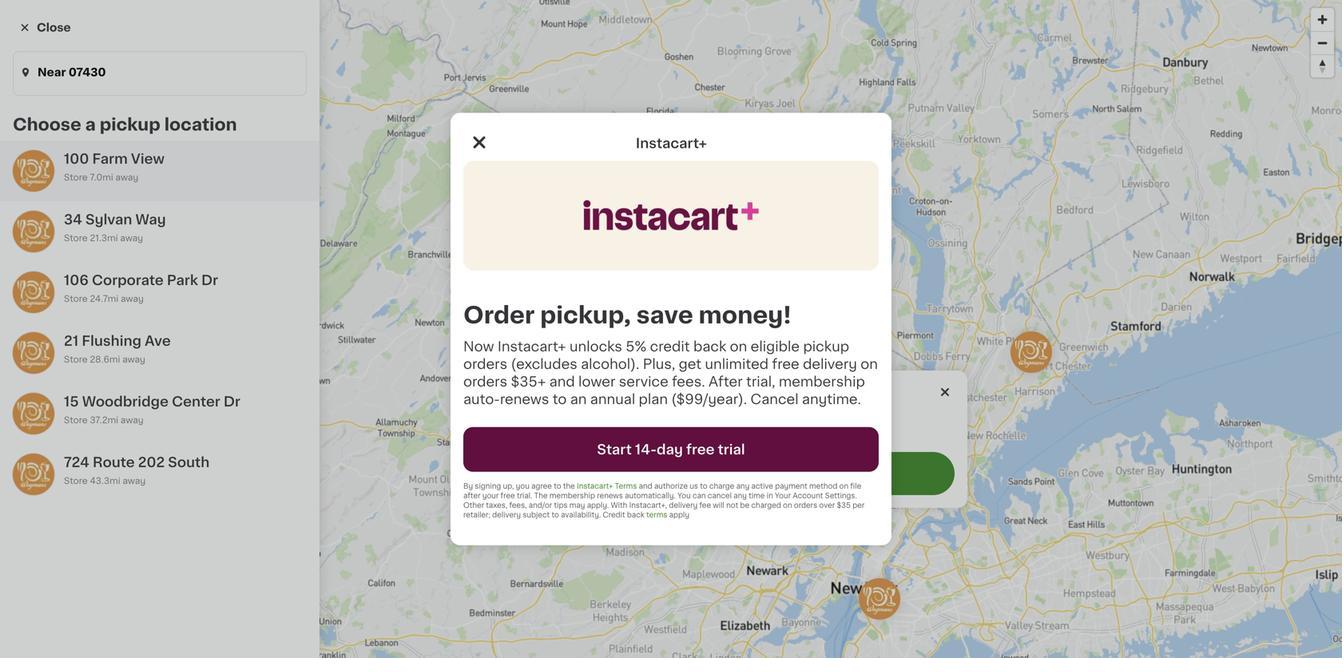 Task type: describe. For each thing, give the bounding box(es) containing it.
ready
[[1128, 82, 1168, 94]]

next
[[673, 618, 706, 632]]

fresh vegetables
[[240, 469, 393, 486]]

view more button for fresh fruit
[[1137, 139, 1221, 171]]

item carousel region containing fresh vegetables
[[240, 462, 1311, 659]]

in inside by signing up, you agree to the instacart+ terms and authorize us to charge any active payment method on file after your free trial. the membership renews automatically. you can cancel any time in your account settings. other taxes, fees, and/or tips may apply. with instacart+, delivery fee will not be charged on orders over $35 per retailer; delivery subject to availability. credit back terms apply
[[767, 492, 773, 500]]

near 07430
[[38, 67, 106, 78]]

store inside "button"
[[850, 467, 888, 481]]

view inside 100 farm view store 7.0mi away
[[131, 152, 165, 166]]

order!
[[831, 22, 874, 36]]

back inside by signing up, you agree to the instacart+ terms and authorize us to charge any active payment method on file after your free trial. the membership renews automatically. you can cancel any time in your account settings. other taxes, fees, and/or tips may apply. with instacart+, delivery fee will not be charged on orders over $35 per retailer; delivery subject to availability. credit back terms apply
[[627, 512, 645, 519]]

view more button for fresh vegetables
[[1137, 462, 1221, 494]]

3 49
[[868, 347, 893, 364]]

the
[[563, 483, 575, 490]]

100 farm view store 7.0mi away
[[64, 152, 165, 182]]

cantaloupes 1 each
[[859, 368, 930, 393]]

0 vertical spatial eligible
[[726, 22, 777, 36]]

subject
[[523, 512, 550, 519]]

($99/year).
[[672, 393, 747, 406]]

honeycrisp inside the wegmans honeycrisp apples, bagged 48 oz bag
[[1228, 368, 1293, 379]]

apples for sugar
[[704, 384, 743, 395]]

0 button
[[1258, 69, 1324, 107]]

try free
[[932, 23, 976, 34]]

48 for wegmans gala apples, bagged
[[240, 400, 252, 409]]

taxes,
[[486, 502, 508, 509]]

recipes link
[[10, 424, 194, 454]]

0 vertical spatial 5%
[[555, 22, 576, 36]]

product group containing 2
[[549, 197, 691, 443]]

to left the
[[554, 483, 562, 490]]

13
[[571, 348, 581, 357]]

get
[[529, 618, 555, 632]]

after
[[709, 375, 743, 389]]

store inside 34 sylvan way store 21.3mi away
[[64, 234, 88, 243]]

membership inside by signing up, you agree to the instacart+ terms and authorize us to charge any active payment method on file after your free trial. the membership renews automatically. you can cancel any time in your account settings. other taxes, fees, and/or tips may apply. with instacart+, delivery fee will not be charged on orders over $35 per retailer; delivery subject to availability. credit back terms apply
[[550, 492, 595, 500]]

21.3mi
[[90, 234, 118, 243]]

apply.
[[587, 502, 609, 509]]

48 inside '$ 1 48'
[[722, 348, 735, 357]]

active
[[752, 483, 774, 490]]

stock up "start" at bottom left
[[603, 429, 628, 437]]

in inside wegmans gala apples, bagged 48 oz bag many in stock
[[283, 416, 291, 425]]

wegmans for wegmans pineapple, extra sweet 1 each
[[395, 368, 451, 379]]

corporate
[[92, 274, 164, 287]]

orders up auto-
[[464, 375, 508, 389]]

free inside treatment tracker modal dialog
[[558, 618, 587, 632]]

each inside wegmans pineapple, extra sweet 1 each
[[400, 400, 423, 409]]

wegmans pineapple, extra sweet 1 each
[[395, 368, 512, 409]]

try
[[932, 23, 950, 34]]

auto-
[[464, 393, 500, 406]]

away inside 34 sylvan way store 21.3mi away
[[120, 234, 143, 243]]

location
[[164, 116, 237, 133]]

trial.
[[517, 492, 533, 500]]

you
[[516, 483, 530, 490]]

dairy & eggs
[[19, 494, 94, 505]]

get
[[679, 357, 702, 371]]

34
[[64, 213, 82, 227]]

$35
[[837, 502, 851, 509]]

instacart+ inside the now instacart+ unlocks 5% credit back on eligible pickup orders (excludes alcohol). plus, get unlimited free delivery on orders $35+ and lower service fees. after trial, membership auto-renews to an annual plan ($99/year). cancel anytime.
[[498, 340, 566, 353]]

apply
[[670, 512, 690, 519]]

apples, for wegmans gala apples, bagged
[[327, 368, 369, 379]]

item carousel region containing fresh fruit
[[240, 139, 1311, 449]]

automatically.
[[625, 492, 676, 500]]

100 inside popup button
[[995, 82, 1017, 94]]

pickup at 100 farm view button
[[909, 66, 1084, 110]]

0 vertical spatial store
[[104, 234, 127, 243]]

2 horizontal spatial 3
[[868, 347, 879, 364]]

dairy & eggs link
[[10, 484, 194, 515]]

store inside 106 corporate park dr store 24.7mi away
[[64, 295, 88, 303]]

per
[[853, 502, 865, 509]]

48 for wegmans honeycrisp apples, bagged
[[1169, 400, 1181, 409]]

6
[[1023, 347, 1034, 364]]

order pickup, save money! dialog
[[451, 113, 892, 546]]

1 for $
[[713, 347, 721, 364]]

wegmans gala apples, bagged 48 oz bag many in stock
[[240, 368, 369, 425]]

and inside by signing up, you agree to the instacart+ terms and authorize us to charge any active payment method on file after your free trial. the membership renews automatically. you can cancel any time in your account settings. other taxes, fees, and/or tips may apply. with instacart+, delivery fee will not be charged on orders over $35 per retailer; delivery subject to availability. credit back terms apply
[[639, 483, 653, 490]]

0 vertical spatial back
[[625, 22, 659, 36]]

service
[[619, 375, 669, 389]]

raspberries 12 oz container
[[1014, 368, 1082, 393]]

many in stock for apples,
[[1185, 416, 1248, 425]]

cancel
[[751, 393, 799, 406]]

higher than in-store prices
[[36, 234, 158, 243]]

wegmans 100 farm view dialog dialog
[[699, 371, 968, 508]]

$3.49 element
[[240, 345, 382, 366]]

ready by 11:20am
[[1128, 82, 1239, 94]]

shop link
[[10, 302, 194, 334]]

shop this store
[[780, 467, 888, 481]]

dr for 15 woodbridge center dr
[[224, 395, 240, 409]]

instacart+ inside by signing up, you agree to the instacart+ terms and authorize us to charge any active payment method on file after your free trial. the membership renews automatically. you can cancel any time in your account settings. other taxes, fees, and/or tips may apply. with instacart+, delivery fee will not be charged on orders over $35 per retailer; delivery subject to availability. credit back terms apply
[[577, 483, 613, 490]]

37.2mi
[[90, 416, 118, 425]]

and/or
[[529, 502, 552, 509]]

farm inside 100 farm view store 7.0mi away
[[92, 152, 128, 166]]

charged
[[752, 502, 782, 509]]

pickup,
[[540, 304, 631, 327]]

buy
[[45, 344, 67, 356]]

many in stock up "start" at bottom left
[[565, 429, 628, 437]]

start 14-day free trial
[[597, 443, 745, 457]]

106
[[64, 274, 89, 287]]

save inside add shoppers club to save link
[[137, 266, 158, 275]]

24.7mi
[[90, 295, 119, 303]]

sylvan
[[86, 213, 132, 227]]

extra
[[395, 384, 423, 395]]

$1.48 each (estimated) element
[[704, 345, 846, 366]]

lb for organic
[[584, 400, 592, 409]]

100 inside wegmans 100 farm view store 7.0mi away
[[763, 406, 780, 415]]

day
[[657, 443, 683, 457]]

5% inside the now instacart+ unlocks 5% credit back on eligible pickup orders (excludes alcohol). plus, get unlimited free delivery on orders $35+ and lower service fees. after trial, membership auto-renews to an annual plan ($99/year). cancel anytime.
[[626, 340, 647, 353]]

buy it again
[[45, 344, 112, 356]]

7.0mi inside 100 farm view store 7.0mi away
[[90, 173, 113, 182]]

away inside 15 woodbridge center dr store 37.2mi away
[[121, 416, 144, 425]]

many in stock for extra
[[411, 416, 474, 425]]

100% satisfaction guarantee button
[[25, 245, 179, 261]]

pickup inside region
[[100, 116, 160, 133]]

to inside the now instacart+ unlocks 5% credit back on eligible pickup orders (excludes alcohol). plus, get unlimited free delivery on orders $35+ and lower service fees. after trial, membership auto-renews to an annual plan ($99/year). cancel anytime.
[[553, 393, 567, 406]]

instacart+ terms link
[[577, 483, 637, 490]]

11:20am
[[1190, 82, 1239, 94]]

away inside 724 route 202 south store 43.3mi away
[[123, 477, 146, 486]]

each right 13
[[587, 346, 619, 359]]

membership inside the now instacart+ unlocks 5% credit back on eligible pickup orders (excludes alcohol). plus, get unlimited free delivery on orders $35+ and lower service fees. after trial, membership auto-renews to an annual plan ($99/year). cancel anytime.
[[779, 375, 865, 389]]

dr for 106 corporate park dr
[[201, 274, 218, 287]]

0
[[1299, 82, 1306, 94]]

21 flushing ave store 28.6mi away
[[64, 334, 171, 364]]

south
[[168, 456, 210, 470]]

instacart logo image
[[54, 78, 150, 98]]

49
[[881, 348, 893, 357]]

more for fresh fruit
[[1174, 149, 1204, 161]]

/ for sugar
[[732, 400, 736, 409]]

each inside cantaloupes 1 each
[[865, 384, 887, 393]]

to right us
[[700, 483, 708, 490]]

save inside order pickup, save money! dialog
[[637, 304, 693, 327]]

wegmans for wegmans organic honeycrisp apples $4.59 / lb
[[549, 368, 605, 379]]

start 14-day free trial button
[[464, 427, 879, 472]]

stock for wegmans pineapple, extra sweet
[[448, 416, 474, 425]]

free inside the now instacart+ unlocks 5% credit back on eligible pickup orders (excludes alcohol). plus, get unlimited free delivery on orders $35+ and lower service fees. after trial, membership auto-renews to an annual plan ($99/year). cancel anytime.
[[772, 357, 800, 371]]

0 vertical spatial any
[[737, 483, 750, 490]]

1 vertical spatial any
[[734, 492, 747, 500]]

wegmans for wegmans gala apples, bagged 48 oz bag many in stock
[[240, 368, 296, 379]]

view inside popup button
[[1054, 82, 1084, 94]]

0 vertical spatial pickup
[[780, 22, 828, 36]]

away inside wegmans 100 farm view store 7.0mi away
[[815, 422, 838, 431]]

in up "start" at bottom left
[[593, 429, 601, 437]]

$ for 6
[[1017, 348, 1023, 357]]

farm inside popup button
[[1020, 82, 1051, 94]]

start
[[597, 443, 632, 457]]

prices
[[130, 234, 158, 243]]

delivery down you
[[669, 502, 698, 509]]

07430
[[69, 67, 106, 78]]

14-
[[635, 443, 657, 457]]

many down the "$4.59"
[[565, 429, 591, 437]]

in down cantaloupes 1 each
[[903, 400, 911, 409]]

wegmans for wegmans honeycrisp apples, bagged 48 oz bag
[[1169, 368, 1225, 379]]

fruit
[[293, 147, 335, 163]]

now
[[464, 340, 494, 353]]

credit inside the now instacart+ unlocks 5% credit back on eligible pickup orders (excludes alcohol). plus, get unlimited free delivery on orders $35+ and lower service fees. after trial, membership auto-renews to an annual plan ($99/year). cancel anytime.
[[650, 340, 690, 353]]

each up trial,
[[741, 346, 773, 359]]

file
[[851, 483, 862, 490]]

89
[[1036, 348, 1048, 357]]

0 horizontal spatial 3
[[404, 347, 415, 364]]

over
[[820, 502, 835, 509]]

pickup for pickup at 100 farm view
[[934, 82, 977, 94]]

guarantee
[[123, 250, 169, 259]]

a
[[85, 116, 96, 133]]

than
[[69, 234, 90, 243]]

stock for wegmans honeycrisp apples, bagged
[[1222, 416, 1248, 425]]

43.3mi
[[90, 477, 120, 486]]

7.0mi inside wegmans 100 farm view store 7.0mi away
[[789, 422, 813, 431]]

every
[[683, 22, 723, 36]]

on inside treatment tracker modal dialog
[[652, 618, 670, 632]]

to down tips
[[552, 512, 559, 519]]

in down sweet
[[438, 416, 446, 425]]

after
[[464, 492, 481, 500]]

/ for organic
[[578, 400, 582, 409]]

view more for vegetables
[[1143, 472, 1204, 483]]

stock for cantaloupes
[[913, 400, 938, 409]]

store inside 15 woodbridge center dr store 37.2mi away
[[64, 416, 88, 425]]

28.6mi
[[90, 355, 120, 364]]

this
[[820, 467, 847, 481]]

0 horizontal spatial credit
[[580, 22, 621, 36]]



Task type: locate. For each thing, give the bounding box(es) containing it.
main content containing fresh fruit
[[208, 120, 1343, 659]]

orders down account
[[794, 502, 818, 509]]

store down 15
[[64, 416, 88, 425]]

2 more from the top
[[1174, 472, 1204, 483]]

each (est.) up sugar
[[741, 346, 810, 359]]

store inside 100 farm view store 7.0mi away
[[64, 173, 88, 182]]

5% up organic
[[626, 340, 647, 353]]

pickup right a
[[100, 116, 160, 133]]

pickup up bee
[[804, 340, 850, 353]]

orders inside treatment tracker modal dialog
[[721, 618, 768, 632]]

method
[[810, 483, 838, 490]]

map region
[[320, 0, 1343, 659]]

0 horizontal spatial save
[[137, 266, 158, 275]]

club
[[102, 266, 124, 275]]

2 vertical spatial pickup
[[804, 340, 850, 353]]

wegmans inside 'link'
[[73, 215, 131, 226]]

away up sylvan
[[116, 173, 139, 182]]

1 fresh from the top
[[240, 147, 289, 163]]

item carousel region
[[240, 139, 1311, 449], [240, 462, 1311, 659]]

pickup left at
[[934, 82, 977, 94]]

main content
[[208, 120, 1343, 659]]

store down 106
[[64, 295, 88, 303]]

view inside wegmans 100 farm view store 7.0mi away
[[807, 406, 828, 415]]

bagged inside the wegmans honeycrisp apples, bagged 48 oz bag
[[1214, 384, 1257, 395]]

fresh for fresh fruit
[[240, 147, 289, 163]]

eligible inside the now instacart+ unlocks 5% credit back on eligible pickup orders (excludes alcohol). plus, get unlimited free delivery on orders $35+ and lower service fees. after trial, membership auto-renews to an annual plan ($99/year). cancel anytime.
[[751, 340, 800, 353]]

each down cantaloupes
[[865, 384, 887, 393]]

wegmans inside the wegmans honeycrisp apples, bagged 48 oz bag
[[1169, 368, 1225, 379]]

delivery inside treatment tracker modal dialog
[[591, 618, 649, 632]]

1 horizontal spatial 48
[[722, 348, 735, 357]]

renews down $35+
[[500, 393, 549, 406]]

100 inside 100 farm view store 7.0mi away
[[64, 152, 89, 166]]

free inside button
[[687, 443, 715, 457]]

now instacart+ unlocks 5% credit back on eligible pickup orders (excludes alcohol). plus, get unlimited free delivery on orders $35+ and lower service fees. after trial, membership auto-renews to an annual plan ($99/year). cancel anytime.
[[464, 340, 882, 406]]

0 horizontal spatial bagged
[[240, 384, 284, 395]]

0 vertical spatial honeycrisp
[[1228, 368, 1293, 379]]

0 horizontal spatial lb
[[584, 400, 592, 409]]

any up be at the bottom right of page
[[734, 492, 747, 500]]

0 vertical spatial membership
[[779, 375, 865, 389]]

1 apples from the left
[[704, 384, 743, 395]]

1 vertical spatial renews
[[597, 492, 623, 500]]

store down "724"
[[64, 477, 88, 486]]

sugar
[[763, 368, 796, 379]]

many in stock
[[875, 400, 938, 409], [411, 416, 474, 425], [1185, 416, 1248, 425], [565, 429, 628, 437]]

0 horizontal spatial apples
[[617, 384, 657, 395]]

0 horizontal spatial (est.)
[[622, 346, 656, 359]]

1 vertical spatial 5%
[[626, 340, 647, 353]]

1 horizontal spatial store
[[850, 467, 888, 481]]

2 vertical spatial farm
[[782, 406, 805, 415]]

in up charged
[[767, 492, 773, 500]]

$ up (excludes
[[553, 348, 558, 357]]

1 view more from the top
[[1143, 149, 1204, 161]]

route
[[93, 456, 135, 470]]

to inside treatment tracker modal dialog
[[860, 618, 874, 632]]

eligible up sugar
[[751, 340, 800, 353]]

0 horizontal spatial instacart+
[[498, 340, 566, 353]]

in up fresh vegetables at left bottom
[[283, 416, 291, 425]]

3 left 09
[[404, 347, 415, 364]]

time
[[749, 492, 765, 500]]

$
[[398, 348, 404, 357], [707, 348, 713, 357], [1017, 348, 1023, 357], [553, 348, 558, 357]]

wegmans logo image
[[67, 139, 137, 209]]

1 bagged from the left
[[240, 384, 284, 395]]

1 vertical spatial save
[[637, 304, 693, 327]]

plus,
[[643, 357, 676, 371]]

$ inside $ 6 89
[[1017, 348, 1023, 357]]

1 horizontal spatial credit
[[650, 340, 690, 353]]

shop for shop
[[45, 313, 75, 324]]

many for extra
[[411, 416, 436, 425]]

center
[[172, 395, 220, 409]]

(est.) inside $2.13 each (estimated) element
[[622, 346, 656, 359]]

save down guarantee
[[137, 266, 158, 275]]

0 horizontal spatial pickup
[[835, 82, 875, 94]]

$3.49
[[704, 400, 730, 409]]

pickup inside button
[[835, 82, 875, 94]]

honeycrisp inside wegmans organic honeycrisp apples $4.59 / lb
[[549, 384, 615, 395]]

farm down cancel
[[782, 406, 805, 415]]

each (est.) up organic
[[587, 346, 656, 359]]

product group containing 6
[[1014, 197, 1156, 395]]

2 vertical spatial 1
[[395, 400, 398, 409]]

bee
[[798, 368, 821, 379]]

each down extra
[[400, 400, 423, 409]]

any up time
[[737, 483, 750, 490]]

honeycrisp
[[1228, 368, 1293, 379], [549, 384, 615, 395]]

wegmans organic honeycrisp apples $4.59 / lb
[[549, 368, 657, 409]]

1 vertical spatial more
[[1174, 472, 1204, 483]]

delivery left next
[[591, 618, 649, 632]]

1 horizontal spatial renews
[[597, 492, 623, 500]]

0 vertical spatial dr
[[201, 274, 218, 287]]

you
[[678, 492, 691, 500]]

payment
[[775, 483, 808, 490]]

2 item carousel region from the top
[[240, 462, 1311, 659]]

pickup down order!
[[835, 82, 875, 94]]

0 horizontal spatial 7.0mi
[[90, 173, 113, 182]]

away inside 21 flushing ave store 28.6mi away
[[122, 355, 145, 364]]

1 vertical spatial 100
[[64, 152, 89, 166]]

0 vertical spatial fresh
[[240, 147, 289, 163]]

wegmans inside wegmans sugar bee apples $3.49 / lb
[[704, 368, 760, 379]]

None search field
[[229, 66, 700, 110]]

recipes
[[19, 433, 66, 444]]

1 horizontal spatial /
[[732, 400, 736, 409]]

dr inside 15 woodbridge center dr store 37.2mi away
[[224, 395, 240, 409]]

1 lb from the left
[[738, 400, 747, 409]]

many up fresh vegetables at left bottom
[[256, 416, 281, 425]]

free up trial,
[[772, 357, 800, 371]]

away up guarantee
[[120, 234, 143, 243]]

2 vertical spatial 100
[[763, 406, 780, 415]]

your
[[775, 492, 791, 500]]

1 vertical spatial shop
[[780, 467, 817, 481]]

0 horizontal spatial honeycrisp
[[549, 384, 615, 395]]

pickup button
[[821, 72, 889, 104]]

sponsored badge image
[[704, 425, 753, 434]]

wegmans for wegmans 100 farm view store 7.0mi away
[[763, 386, 833, 399]]

$ left 09
[[398, 348, 404, 357]]

free right try
[[953, 23, 976, 34]]

farm inside wegmans 100 farm view store 7.0mi away
[[782, 406, 805, 415]]

0 vertical spatial 100
[[995, 82, 1017, 94]]

availability.
[[561, 512, 601, 519]]

apples inside wegmans organic honeycrisp apples $4.59 / lb
[[617, 384, 657, 395]]

0 vertical spatial instacart+
[[636, 137, 707, 150]]

1 more from the top
[[1174, 149, 1204, 161]]

1 horizontal spatial apples
[[704, 384, 743, 395]]

credit
[[603, 512, 625, 519]]

1 vertical spatial and
[[639, 483, 653, 490]]

apples, inside the wegmans honeycrisp apples, bagged 48 oz bag
[[1169, 384, 1211, 395]]

dr right park
[[201, 274, 218, 287]]

more
[[1174, 149, 1204, 161], [1174, 472, 1204, 483]]

stock down gala
[[294, 416, 319, 425]]

2 bag from the left
[[1196, 400, 1213, 409]]

2 each (est.) from the left
[[587, 346, 656, 359]]

$ 1 48
[[707, 347, 735, 364]]

your
[[483, 492, 499, 500]]

/ inside wegmans organic honeycrisp apples $4.59 / lb
[[578, 400, 582, 409]]

0 horizontal spatial 1
[[395, 400, 398, 409]]

many down extra
[[411, 416, 436, 425]]

lower
[[579, 375, 616, 389]]

away inside 100 farm view store 7.0mi away
[[116, 173, 139, 182]]

oz for wegmans honeycrisp apples, bagged
[[1183, 400, 1193, 409]]

any
[[737, 483, 750, 490], [734, 492, 747, 500]]

3 inside treatment tracker modal dialog
[[709, 618, 718, 632]]

100 right at
[[995, 82, 1017, 94]]

fresh for fresh vegetables
[[240, 469, 289, 486]]

raspberries
[[1014, 368, 1082, 379]]

0 horizontal spatial oz
[[254, 400, 265, 409]]

$ left 89
[[1017, 348, 1023, 357]]

store inside 21 flushing ave store 28.6mi away
[[64, 355, 88, 364]]

higher than in-store prices link
[[36, 232, 167, 245]]

alcohol).
[[581, 357, 640, 371]]

add
[[346, 210, 369, 221], [655, 210, 679, 221], [965, 210, 988, 221], [1120, 210, 1143, 221], [1275, 210, 1298, 221], [36, 266, 54, 275], [346, 533, 369, 544], [500, 533, 524, 544], [655, 533, 679, 544], [810, 533, 833, 544], [965, 533, 988, 544], [1120, 533, 1143, 544], [1275, 533, 1298, 544], [779, 618, 807, 632]]

1 horizontal spatial instacart+
[[577, 483, 613, 490]]

close
[[37, 22, 71, 33]]

to right club at the left of page
[[126, 266, 135, 275]]

to right $10.00
[[860, 618, 874, 632]]

1 up after
[[713, 347, 721, 364]]

fees,
[[509, 502, 527, 509]]

2 bagged from the left
[[1214, 384, 1257, 395]]

lb for sugar
[[738, 400, 747, 409]]

many down cantaloupes 1 each
[[875, 400, 900, 409]]

(est.) up organic
[[622, 346, 656, 359]]

2 $ from the left
[[707, 348, 713, 357]]

stock down auto-
[[448, 416, 474, 425]]

$2.13 each (estimated) element
[[549, 345, 691, 366]]

1 horizontal spatial save
[[637, 304, 693, 327]]

4 $ from the left
[[553, 348, 558, 357]]

0 vertical spatial view more button
[[1137, 139, 1221, 171]]

each (est.) for 2
[[587, 346, 656, 359]]

delivery inside the now instacart+ unlocks 5% credit back on eligible pickup orders (excludes alcohol). plus, get unlimited free delivery on orders $35+ and lower service fees. after trial, membership auto-renews to an annual plan ($99/year). cancel anytime.
[[803, 357, 858, 371]]

09
[[416, 348, 429, 357]]

lb inside wegmans sugar bee apples $3.49 / lb
[[738, 400, 747, 409]]

renews inside the now instacart+ unlocks 5% credit back on eligible pickup orders (excludes alcohol). plus, get unlimited free delivery on orders $35+ and lower service fees. after trial, membership auto-renews to an annual plan ($99/year). cancel anytime.
[[500, 393, 549, 406]]

48 inside the wegmans honeycrisp apples, bagged 48 oz bag
[[1169, 400, 1181, 409]]

wegmans 100 farm view marker image
[[805, 301, 862, 358]]

1 vertical spatial honeycrisp
[[549, 384, 615, 395]]

bagged for honeycrisp
[[1214, 384, 1257, 395]]

apples for organic
[[617, 384, 657, 395]]

/ right $3.49
[[732, 400, 736, 409]]

to left 'an'
[[553, 393, 567, 406]]

2 vertical spatial back
[[627, 512, 645, 519]]

34 sylvan way store 21.3mi away
[[64, 213, 166, 243]]

credit right earn
[[580, 22, 621, 36]]

1 vertical spatial fresh
[[240, 469, 289, 486]]

express icon image
[[348, 16, 507, 42]]

0 horizontal spatial 48
[[240, 400, 252, 409]]

in down the wegmans honeycrisp apples, bagged 48 oz bag
[[1212, 416, 1220, 425]]

0 vertical spatial credit
[[580, 22, 621, 36]]

ready by 11:20am link
[[1103, 78, 1239, 98]]

lb down lower
[[584, 400, 592, 409]]

(est.) inside $1.48 each (estimated) element
[[776, 346, 810, 359]]

many for each
[[875, 400, 900, 409]]

and up the "$4.59"
[[550, 375, 575, 389]]

other
[[464, 502, 484, 509]]

100 down cancel
[[763, 406, 780, 415]]

tips
[[554, 502, 568, 509]]

bag for gala
[[267, 400, 284, 409]]

more for fresh vegetables
[[1174, 472, 1204, 483]]

bag for honeycrisp
[[1196, 400, 1213, 409]]

2 fresh from the top
[[240, 469, 289, 486]]

/ inside wegmans sugar bee apples $3.49 / lb
[[732, 400, 736, 409]]

cantaloupes
[[859, 368, 930, 379]]

5%
[[555, 22, 576, 36], [626, 340, 647, 353]]

wegmans inside wegmans 100 farm view store 7.0mi away
[[763, 386, 833, 399]]

1 horizontal spatial lb
[[738, 400, 747, 409]]

•
[[771, 618, 776, 631]]

100 down a
[[64, 152, 89, 166]]

credit up plus,
[[650, 340, 690, 353]]

treatment tracker modal dialog
[[208, 601, 1343, 659]]

$ inside '$ 1 48'
[[707, 348, 713, 357]]

1 horizontal spatial and
[[639, 483, 653, 490]]

1 horizontal spatial apples,
[[1169, 384, 1211, 395]]

0 horizontal spatial 5%
[[555, 22, 576, 36]]

wegmans inside wegmans organic honeycrisp apples $4.59 / lb
[[549, 368, 605, 379]]

1 vertical spatial item carousel region
[[240, 462, 1311, 659]]

back inside the now instacart+ unlocks 5% credit back on eligible pickup orders (excludes alcohol). plus, get unlimited free delivery on orders $35+ and lower service fees. after trial, membership auto-renews to an annual plan ($99/year). cancel anytime.
[[694, 340, 727, 353]]

1 inside wegmans pineapple, extra sweet 1 each
[[395, 400, 398, 409]]

sweet
[[426, 384, 461, 395]]

renews down instacart+ terms link
[[597, 492, 623, 500]]

1 vertical spatial apples,
[[1169, 384, 1211, 395]]

away down "anytime."
[[815, 422, 838, 431]]

settings.
[[825, 492, 857, 500]]

0 horizontal spatial shop
[[45, 313, 75, 324]]

1 for cantaloupes
[[859, 384, 863, 393]]

can
[[693, 492, 706, 500]]

1 horizontal spatial shop
[[780, 467, 817, 481]]

free down up,
[[501, 492, 515, 500]]

0 horizontal spatial bag
[[267, 400, 284, 409]]

pickup inside popup button
[[934, 82, 977, 94]]

apples,
[[327, 368, 369, 379], [1169, 384, 1211, 395]]

oz inside raspberries 12 oz container
[[1025, 384, 1036, 393]]

1 vertical spatial view more button
[[1137, 462, 1221, 494]]

stock down cantaloupes 1 each
[[913, 400, 938, 409]]

shop up 21
[[45, 313, 75, 324]]

choose
[[13, 116, 81, 133]]

1 vertical spatial store
[[850, 467, 888, 481]]

2 horizontal spatial instacart+
[[636, 137, 707, 150]]

1 vertical spatial pickup
[[100, 116, 160, 133]]

many in stock down sweet
[[411, 416, 474, 425]]

1 horizontal spatial 1
[[713, 347, 721, 364]]

charge
[[710, 483, 735, 490]]

1 horizontal spatial bagged
[[1214, 384, 1257, 395]]

free right get
[[558, 618, 587, 632]]

0 horizontal spatial and
[[550, 375, 575, 389]]

$ inside $ 2 13
[[553, 348, 558, 357]]

(est.) for 2
[[622, 346, 656, 359]]

on
[[662, 22, 680, 36], [730, 340, 748, 353], [861, 357, 878, 371], [840, 483, 849, 490], [783, 502, 793, 509], [652, 618, 670, 632]]

bag inside wegmans gala apples, bagged 48 oz bag many in stock
[[267, 400, 284, 409]]

shop this store button
[[712, 452, 955, 496]]

each
[[741, 346, 773, 359], [587, 346, 619, 359], [865, 384, 887, 393], [400, 400, 423, 409]]

at
[[979, 82, 992, 94]]

bagged for gala
[[240, 384, 284, 395]]

$ for 3
[[398, 348, 404, 357]]

$ for 2
[[553, 348, 558, 357]]

bag inside the wegmans honeycrisp apples, bagged 48 oz bag
[[1196, 400, 1213, 409]]

choose a pickup location element
[[0, 141, 320, 505]]

zoom out image
[[1312, 32, 1335, 54]]

free inside by signing up, you agree to the instacart+ terms and authorize us to charge any active payment method on file after your free trial. the membership renews automatically. you can cancel any time in your account settings. other taxes, fees, and/or tips may apply. with instacart+, delivery fee will not be charged on orders over $35 per retailer; delivery subject to availability. credit back terms apply
[[501, 492, 515, 500]]

1 horizontal spatial each (est.)
[[741, 346, 810, 359]]

$10.00
[[810, 618, 857, 632]]

(est.) up sugar
[[776, 346, 810, 359]]

5% right earn
[[555, 22, 576, 36]]

2 apples from the left
[[617, 384, 657, 395]]

store inside 724 route 202 south store 43.3mi away
[[64, 477, 88, 486]]

3 left 49 on the right bottom of the page
[[868, 347, 879, 364]]

1 bag from the left
[[267, 400, 284, 409]]

stock inside wegmans gala apples, bagged 48 oz bag many in stock
[[294, 416, 319, 425]]

2 horizontal spatial 1
[[859, 384, 863, 393]]

1 $ from the left
[[398, 348, 404, 357]]

renews inside by signing up, you agree to the instacart+ terms and authorize us to charge any active payment method on file after your free trial. the membership renews automatically. you can cancel any time in your account settings. other taxes, fees, and/or tips may apply. with instacart+, delivery fee will not be charged on orders over $35 per retailer; delivery subject to availability. credit back terms apply
[[597, 492, 623, 500]]

1 vertical spatial eligible
[[751, 340, 800, 353]]

bag
[[267, 400, 284, 409], [1196, 400, 1213, 409]]

0 horizontal spatial 100
[[64, 152, 89, 166]]

store down 34
[[64, 234, 88, 243]]

202
[[138, 456, 165, 470]]

0 horizontal spatial renews
[[500, 393, 549, 406]]

1 vertical spatial credit
[[650, 340, 690, 353]]

oz for wegmans gala apples, bagged
[[254, 400, 265, 409]]

apples down organic
[[617, 384, 657, 395]]

1 each (est.) from the left
[[741, 346, 810, 359]]

pickup locations list region
[[0, 0, 320, 659]]

away down woodbridge
[[121, 416, 144, 425]]

pickup
[[780, 22, 828, 36], [100, 116, 160, 133], [804, 340, 850, 353]]

1 horizontal spatial dr
[[224, 395, 240, 409]]

eggs
[[65, 494, 94, 505]]

pickup left order!
[[780, 22, 828, 36]]

store down 21
[[64, 355, 88, 364]]

$ inside the '$ 3 09'
[[398, 348, 404, 357]]

pickup for pickup
[[835, 82, 875, 94]]

2 view more button from the top
[[1137, 462, 1221, 494]]

wegmans 34 sylvan way marker image
[[593, 472, 635, 513]]

many in stock down the wegmans honeycrisp apples, bagged 48 oz bag
[[1185, 416, 1248, 425]]

orders inside by signing up, you agree to the instacart+ terms and authorize us to charge any active payment method on file after your free trial. the membership renews automatically. you can cancel any time in your account settings. other taxes, fees, and/or tips may apply. with instacart+, delivery fee will not be charged on orders over $35 per retailer; delivery subject to availability. credit back terms apply
[[794, 502, 818, 509]]

fresh fruit
[[240, 147, 335, 163]]

instacart+
[[636, 137, 707, 150], [498, 340, 566, 353], [577, 483, 613, 490]]

0 vertical spatial farm
[[1020, 82, 1051, 94]]

store inside wegmans 100 farm view store 7.0mi away
[[763, 422, 787, 431]]

wegmans inside wegmans gala apples, bagged 48 oz bag many in stock
[[240, 368, 296, 379]]

each (est.) for 1
[[741, 346, 810, 359]]

free
[[953, 23, 976, 34], [772, 357, 800, 371], [687, 443, 715, 457], [501, 492, 515, 500], [558, 618, 587, 632]]

1 vertical spatial 1
[[859, 384, 863, 393]]

lb inside wegmans organic honeycrisp apples $4.59 / lb
[[584, 400, 592, 409]]

each (est.) inside $1.48 each (estimated) element
[[741, 346, 810, 359]]

many in stock down cantaloupes 1 each
[[875, 400, 938, 409]]

1 inside cantaloupes 1 each
[[859, 384, 863, 393]]

shop up payment on the right of page
[[780, 467, 817, 481]]

order pickup, save money!
[[464, 304, 792, 327]]

0 vertical spatial item carousel region
[[240, 139, 1311, 449]]

lists link
[[10, 366, 194, 398]]

48 inside wegmans gala apples, bagged 48 oz bag many in stock
[[240, 400, 252, 409]]

0 horizontal spatial apples,
[[327, 368, 369, 379]]

product group containing 3
[[859, 197, 1001, 414]]

store up 34
[[64, 173, 88, 182]]

1 vertical spatial instacart+
[[498, 340, 566, 353]]

2 vertical spatial instacart+
[[577, 483, 613, 490]]

shop for shop this store
[[780, 467, 817, 481]]

2 view more from the top
[[1143, 472, 1204, 483]]

may
[[570, 502, 585, 509]]

wegmans inside wegmans pineapple, extra sweet 1 each
[[395, 368, 451, 379]]

zoom in image
[[1312, 8, 1335, 31]]

2 (est.) from the left
[[622, 346, 656, 359]]

oz inside the wegmans honeycrisp apples, bagged 48 oz bag
[[1183, 400, 1193, 409]]

pineapple,
[[453, 368, 512, 379]]

away inside 106 corporate park dr store 24.7mi away
[[121, 295, 144, 303]]

wegmans 106 corporate park dr marker image
[[1011, 332, 1053, 373]]

1 vertical spatial dr
[[224, 395, 240, 409]]

each (est.) inside $2.13 each (estimated) element
[[587, 346, 656, 359]]

free right "day"
[[687, 443, 715, 457]]

0 vertical spatial 7.0mi
[[90, 173, 113, 182]]

0 vertical spatial save
[[137, 266, 158, 275]]

apples inside wegmans sugar bee apples $3.49 / lb
[[704, 384, 743, 395]]

dr right "center"
[[224, 395, 240, 409]]

1 horizontal spatial 5%
[[626, 340, 647, 353]]

$ for 1
[[707, 348, 713, 357]]

view
[[1054, 82, 1084, 94], [1143, 149, 1171, 161], [131, 152, 165, 166], [807, 406, 828, 415], [1143, 472, 1171, 483]]

farm
[[1020, 82, 1051, 94], [92, 152, 128, 166], [782, 406, 805, 415]]

oz inside wegmans gala apples, bagged 48 oz bag many in stock
[[254, 400, 265, 409]]

1 item carousel region from the top
[[240, 139, 1311, 449]]

(est.) for 1
[[776, 346, 810, 359]]

service type group
[[721, 72, 889, 104]]

1 / from the left
[[732, 400, 736, 409]]

1 vertical spatial membership
[[550, 492, 595, 500]]

trial,
[[746, 375, 776, 389]]

shop inside "button"
[[780, 467, 817, 481]]

fresh right the south at the left of page
[[240, 469, 289, 486]]

2 horizontal spatial farm
[[1020, 82, 1051, 94]]

higher
[[36, 234, 67, 243]]

orders down now
[[464, 357, 508, 371]]

by signing up, you agree to the instacart+ terms and authorize us to charge any active payment method on file after your free trial. the membership renews automatically. you can cancel any time in your account settings. other taxes, fees, and/or tips may apply. with instacart+, delivery fee will not be charged on orders over $35 per retailer; delivery subject to availability. credit back terms apply
[[464, 483, 867, 519]]

2 lb from the left
[[584, 400, 592, 409]]

view more
[[1143, 149, 1204, 161], [1143, 472, 1204, 483]]

1 (est.) from the left
[[776, 346, 810, 359]]

1 down cantaloupes
[[859, 384, 863, 393]]

1 horizontal spatial honeycrisp
[[1228, 368, 1293, 379]]

back up get
[[694, 340, 727, 353]]

many in stock for each
[[875, 400, 938, 409]]

store down cancel
[[763, 422, 787, 431]]

money!
[[699, 304, 792, 327]]

order
[[464, 304, 535, 327]]

many inside wegmans gala apples, bagged 48 oz bag many in stock
[[256, 416, 281, 425]]

bagged inside wegmans gala apples, bagged 48 oz bag many in stock
[[240, 384, 284, 395]]

delivery up "anytime."
[[803, 357, 858, 371]]

pickup inside the now instacart+ unlocks 5% credit back on eligible pickup orders (excludes alcohol). plus, get unlimited free delivery on orders $35+ and lower service fees. after trial, membership auto-renews to an annual plan ($99/year). cancel anytime.
[[804, 340, 850, 353]]

orders left •
[[721, 618, 768, 632]]

/ right the "$4.59"
[[578, 400, 582, 409]]

1 vertical spatial view more
[[1143, 472, 1204, 483]]

woodbridge
[[82, 395, 169, 409]]

apples up $3.49
[[704, 384, 743, 395]]

membership
[[779, 375, 865, 389], [550, 492, 595, 500]]

many for apples,
[[1185, 416, 1210, 425]]

product group containing 1
[[704, 197, 846, 438]]

724 route 202 south store 43.3mi away
[[64, 456, 210, 486]]

2 / from the left
[[578, 400, 582, 409]]

delivery down taxes,
[[492, 512, 521, 519]]

7.0mi down cancel
[[789, 422, 813, 431]]

product group
[[240, 197, 382, 430], [549, 197, 691, 443], [704, 197, 846, 438], [859, 197, 1001, 414], [1014, 197, 1156, 395], [1169, 197, 1311, 430], [240, 519, 382, 659], [395, 519, 537, 659], [549, 519, 691, 659], [704, 519, 846, 659], [859, 519, 1001, 659], [1014, 519, 1156, 659], [1169, 519, 1311, 659]]

wegmans
[[73, 215, 131, 226], [240, 368, 296, 379], [395, 368, 451, 379], [704, 368, 760, 379], [549, 368, 605, 379], [1169, 368, 1225, 379], [763, 386, 833, 399]]

membership down the
[[550, 492, 595, 500]]

save up plus,
[[637, 304, 693, 327]]

produce
[[19, 464, 68, 475]]

and inside the now instacart+ unlocks 5% credit back on eligible pickup orders (excludes alcohol). plus, get unlimited free delivery on orders $35+ and lower service fees. after trial, membership auto-renews to an annual plan ($99/year). cancel anytime.
[[550, 375, 575, 389]]

7.0mi
[[90, 173, 113, 182], [789, 422, 813, 431]]

1 horizontal spatial farm
[[782, 406, 805, 415]]

membership up "anytime."
[[779, 375, 865, 389]]

7.0mi up sylvan
[[90, 173, 113, 182]]

0 vertical spatial view more
[[1143, 149, 1204, 161]]

add shoppers club to save link
[[36, 264, 168, 277]]

1 horizontal spatial 100
[[763, 406, 780, 415]]

0 horizontal spatial store
[[104, 234, 127, 243]]

0 horizontal spatial /
[[578, 400, 582, 409]]

1 vertical spatial farm
[[92, 152, 128, 166]]

0 vertical spatial more
[[1174, 149, 1204, 161]]

view more for fruit
[[1143, 149, 1204, 161]]

wegmans for wegmans
[[73, 215, 131, 226]]

many down the wegmans honeycrisp apples, bagged 48 oz bag
[[1185, 416, 1210, 425]]

1 view more button from the top
[[1137, 139, 1221, 171]]

0 horizontal spatial membership
[[550, 492, 595, 500]]

0 vertical spatial apples,
[[327, 368, 369, 379]]

away down the corporate
[[121, 295, 144, 303]]

1 horizontal spatial 7.0mi
[[789, 422, 813, 431]]

0 vertical spatial and
[[550, 375, 575, 389]]

wegmans for wegmans sugar bee apples $3.49 / lb
[[704, 368, 760, 379]]

0 horizontal spatial dr
[[201, 274, 218, 287]]

wegmans 21 flushing ave marker image
[[859, 579, 901, 620]]

100% satisfaction guarantee
[[41, 250, 169, 259]]

1 down extra
[[395, 400, 398, 409]]

apples, for wegmans honeycrisp apples, bagged
[[1169, 384, 1211, 395]]

1 horizontal spatial (est.)
[[776, 346, 810, 359]]

3 $ from the left
[[1017, 348, 1023, 357]]

anytime.
[[802, 393, 862, 406]]

dr inside 106 corporate park dr store 24.7mi away
[[201, 274, 218, 287]]

again
[[81, 344, 112, 356]]

add inside treatment tracker modal dialog
[[779, 618, 807, 632]]



Task type: vqa. For each thing, say whether or not it's contained in the screenshot.
second "By" from the right
no



